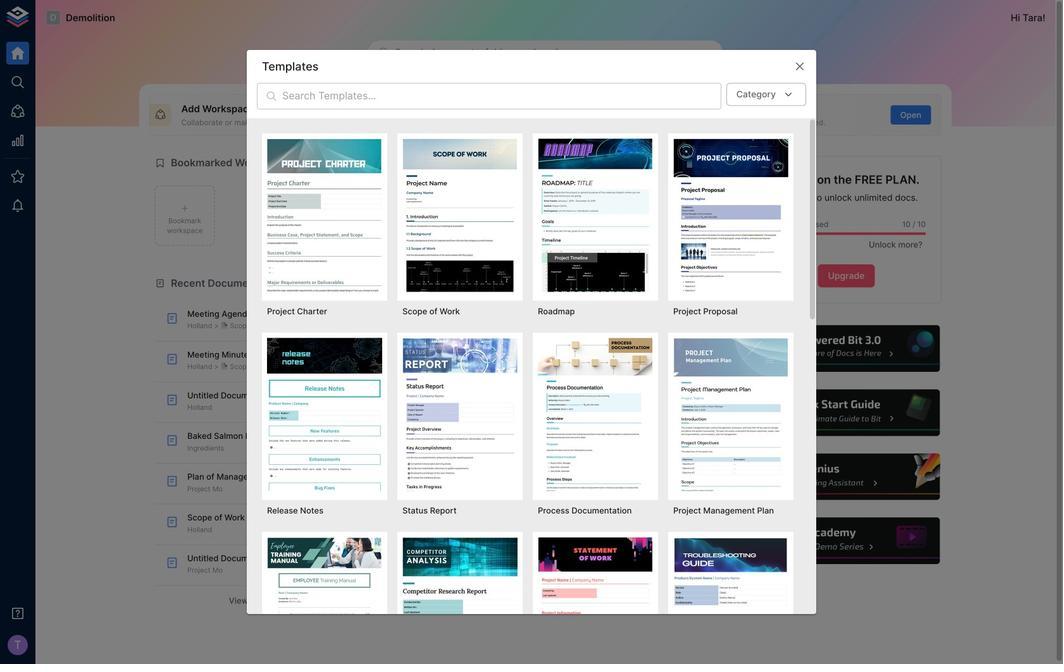 Task type: locate. For each thing, give the bounding box(es) containing it.
2 help image from the top
[[752, 388, 942, 438]]

scope of work image
[[403, 139, 518, 292]]

employee training manual image
[[267, 538, 382, 665]]

project management plan image
[[674, 338, 789, 492]]

help image
[[752, 324, 942, 374], [752, 388, 942, 438], [752, 452, 942, 502], [752, 516, 942, 567]]

troubleshooting guide image
[[674, 538, 789, 665]]

dialog
[[247, 50, 817, 665]]

statement of work image
[[538, 538, 653, 665]]

competitor research report image
[[403, 538, 518, 665]]

release notes image
[[267, 338, 382, 492]]

project proposal image
[[674, 139, 789, 292]]

status report image
[[403, 338, 518, 492]]

4 help image from the top
[[752, 516, 942, 567]]



Task type: describe. For each thing, give the bounding box(es) containing it.
project charter image
[[267, 139, 382, 292]]

3 help image from the top
[[752, 452, 942, 502]]

1 help image from the top
[[752, 324, 942, 374]]

process documentation image
[[538, 338, 653, 492]]

Search Templates... text field
[[282, 83, 722, 110]]

roadmap image
[[538, 139, 653, 292]]



Task type: vqa. For each thing, say whether or not it's contained in the screenshot.
Scope of Work image
yes



